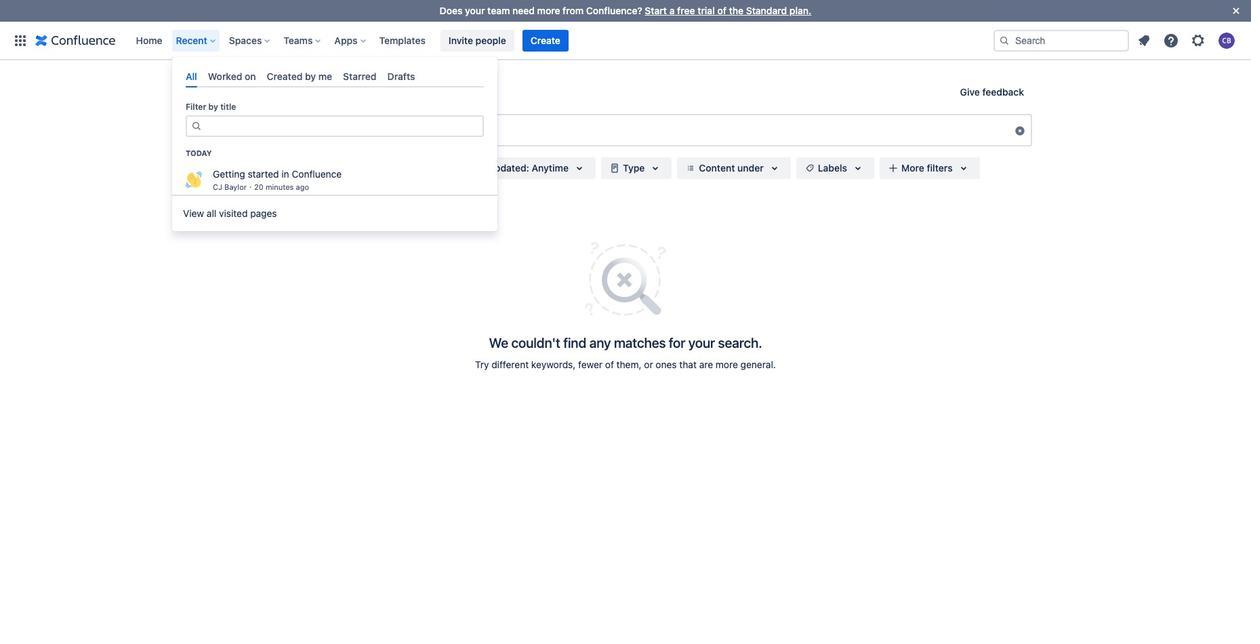 Task type: locate. For each thing, give the bounding box(es) containing it.
cj baylor ・ 20 minutes ago
[[213, 182, 309, 191]]

of
[[718, 5, 727, 16], [606, 359, 614, 370]]

banner containing home
[[0, 21, 1252, 60]]

does your team need more from confluence? start a free trial of the standard plan.
[[440, 5, 812, 16]]

general.
[[741, 359, 776, 370]]

recent
[[176, 34, 207, 46]]

view all visited pages link
[[172, 200, 498, 227]]

your left team on the top left of page
[[465, 5, 485, 16]]

invite people
[[449, 34, 506, 46]]

1 horizontal spatial more
[[716, 359, 738, 370]]

search
[[219, 81, 269, 100]]

cj
[[213, 182, 222, 191]]

more
[[538, 5, 561, 16], [716, 359, 738, 370]]

in
[[282, 168, 289, 180]]

content
[[699, 162, 735, 174]]

more filters
[[902, 162, 953, 174]]

filter by title
[[186, 102, 236, 112]]

last
[[468, 162, 487, 174]]

of right the fewer
[[606, 359, 614, 370]]

labels
[[818, 162, 848, 174]]

1 horizontal spatial by
[[305, 71, 316, 82]]

banner
[[0, 21, 1252, 60]]

0 horizontal spatial by
[[209, 102, 218, 112]]

by
[[305, 71, 316, 82], [209, 102, 218, 112]]

1 vertical spatial your
[[689, 335, 716, 351]]

:wave: image
[[186, 171, 202, 188], [186, 171, 202, 188]]

need
[[513, 5, 535, 16]]

search.
[[719, 335, 763, 351]]

view all visited pages
[[183, 207, 277, 219]]

teams button
[[280, 30, 326, 51]]

confluence image
[[35, 32, 116, 48], [35, 32, 116, 48]]

by left "me"
[[305, 71, 316, 82]]

started
[[248, 168, 279, 180]]

create
[[531, 34, 561, 46]]

templates link
[[375, 30, 430, 51]]

we couldn't find any matches for your search.
[[489, 335, 763, 351]]

last updated: anytime
[[468, 162, 569, 174]]

me
[[319, 71, 332, 82]]

recent button
[[172, 30, 221, 51]]

your
[[465, 5, 485, 16], [689, 335, 716, 351]]

1 vertical spatial of
[[606, 359, 614, 370]]

by left title
[[209, 102, 218, 112]]

getting
[[213, 168, 245, 180]]

give feedback button
[[953, 81, 1033, 103]]

more right are
[[716, 359, 738, 370]]

1 horizontal spatial your
[[689, 335, 716, 351]]

tab list containing all
[[180, 65, 490, 88]]

notification icon image
[[1137, 32, 1153, 48]]

free
[[678, 5, 696, 16]]

different
[[492, 359, 529, 370]]

None search field
[[219, 114, 1033, 146]]

labels button
[[797, 157, 875, 179]]

of left the
[[718, 5, 727, 16]]

give feedback
[[961, 86, 1025, 98]]

close image
[[1229, 3, 1245, 19]]

more left from at top left
[[538, 5, 561, 16]]

0 vertical spatial your
[[465, 5, 485, 16]]

0 horizontal spatial more
[[538, 5, 561, 16]]

all
[[207, 207, 217, 219]]

clear search bar image
[[1015, 125, 1026, 136]]

0 vertical spatial more
[[538, 5, 561, 16]]

settings icon image
[[1191, 32, 1207, 48]]

Filter by title text field
[[206, 117, 475, 136]]

that
[[680, 359, 697, 370]]

help icon image
[[1164, 32, 1180, 48]]

0 vertical spatial of
[[718, 5, 727, 16]]

a
[[670, 5, 675, 16]]

tab list
[[180, 65, 490, 88]]

people
[[476, 34, 506, 46]]

content under
[[699, 162, 764, 174]]

we
[[489, 335, 509, 351]]

templates
[[379, 34, 426, 46]]

today
[[186, 149, 212, 157]]

all
[[186, 71, 197, 82]]

drafts
[[388, 71, 415, 82]]

Search field
[[994, 30, 1130, 51]]

0 vertical spatial by
[[305, 71, 316, 82]]

last updated: anytime button
[[446, 157, 596, 179]]

1 vertical spatial by
[[209, 102, 218, 112]]

title
[[220, 102, 236, 112]]

search image
[[1000, 35, 1010, 46]]

start
[[645, 5, 667, 16]]

by for me
[[305, 71, 316, 82]]

content under button
[[678, 157, 791, 179]]

by inside 'tab list'
[[305, 71, 316, 82]]

couldn't
[[512, 335, 561, 351]]

your up are
[[689, 335, 716, 351]]

for
[[669, 335, 686, 351]]

give
[[961, 86, 981, 98]]

appswitcher icon image
[[12, 32, 28, 48]]



Task type: describe. For each thing, give the bounding box(es) containing it.
try different keywords, fewer of them, or ones that are more general.
[[475, 359, 776, 370]]

apps button
[[331, 30, 371, 51]]

does
[[440, 5, 463, 16]]

feedback
[[983, 86, 1025, 98]]

pages
[[250, 207, 277, 219]]

invite people button
[[441, 30, 515, 51]]

plan.
[[790, 5, 812, 16]]

any
[[590, 335, 611, 351]]

minutes
[[266, 182, 294, 191]]

or
[[645, 359, 654, 370]]

by for title
[[209, 102, 218, 112]]

the
[[729, 5, 744, 16]]

trial
[[698, 5, 715, 16]]

more
[[902, 162, 925, 174]]

team
[[488, 5, 510, 16]]

Enter keywords to find pages, attachments, and more field
[[220, 118, 1015, 142]]

20
[[254, 182, 264, 191]]

standard
[[747, 5, 788, 16]]

starred
[[343, 71, 377, 82]]

created by me
[[267, 71, 332, 82]]

confluence?
[[587, 5, 643, 16]]

search icon image
[[226, 125, 237, 136]]

invite
[[449, 34, 473, 46]]

・
[[247, 182, 254, 191]]

apps
[[335, 34, 358, 46]]

keywords,
[[532, 359, 576, 370]]

find
[[564, 335, 587, 351]]

baylor
[[225, 182, 247, 191]]

home link
[[132, 30, 167, 51]]

spaces button
[[225, 30, 276, 51]]

updated:
[[489, 162, 530, 174]]

getting started in confluence
[[213, 168, 342, 180]]

ones
[[656, 359, 677, 370]]

type
[[623, 162, 645, 174]]

anytime
[[532, 162, 569, 174]]

worked
[[208, 71, 242, 82]]

1 vertical spatial more
[[716, 359, 738, 370]]

type button
[[602, 157, 672, 179]]

worked on
[[208, 71, 256, 82]]

view
[[183, 207, 204, 219]]

try
[[475, 359, 489, 370]]

created
[[267, 71, 303, 82]]

matches
[[614, 335, 666, 351]]

0 horizontal spatial of
[[606, 359, 614, 370]]

filters
[[927, 162, 953, 174]]

them,
[[617, 359, 642, 370]]

fewer
[[579, 359, 603, 370]]

teams
[[284, 34, 313, 46]]

ago
[[296, 182, 309, 191]]

spaces
[[229, 34, 262, 46]]

on
[[245, 71, 256, 82]]

1 horizontal spatial of
[[718, 5, 727, 16]]

0 horizontal spatial your
[[465, 5, 485, 16]]

from
[[563, 5, 584, 16]]

under
[[738, 162, 764, 174]]

create link
[[523, 30, 569, 51]]

home
[[136, 34, 162, 46]]

confluence
[[292, 168, 342, 180]]

more filters button
[[880, 157, 980, 179]]

filter
[[186, 102, 206, 112]]

global element
[[8, 21, 994, 59]]

your profile and preferences image
[[1219, 32, 1236, 48]]

are
[[700, 359, 714, 370]]

start a free trial of the standard plan. link
[[645, 5, 812, 16]]

visited
[[219, 207, 248, 219]]



Task type: vqa. For each thing, say whether or not it's contained in the screenshot.
Discard
no



